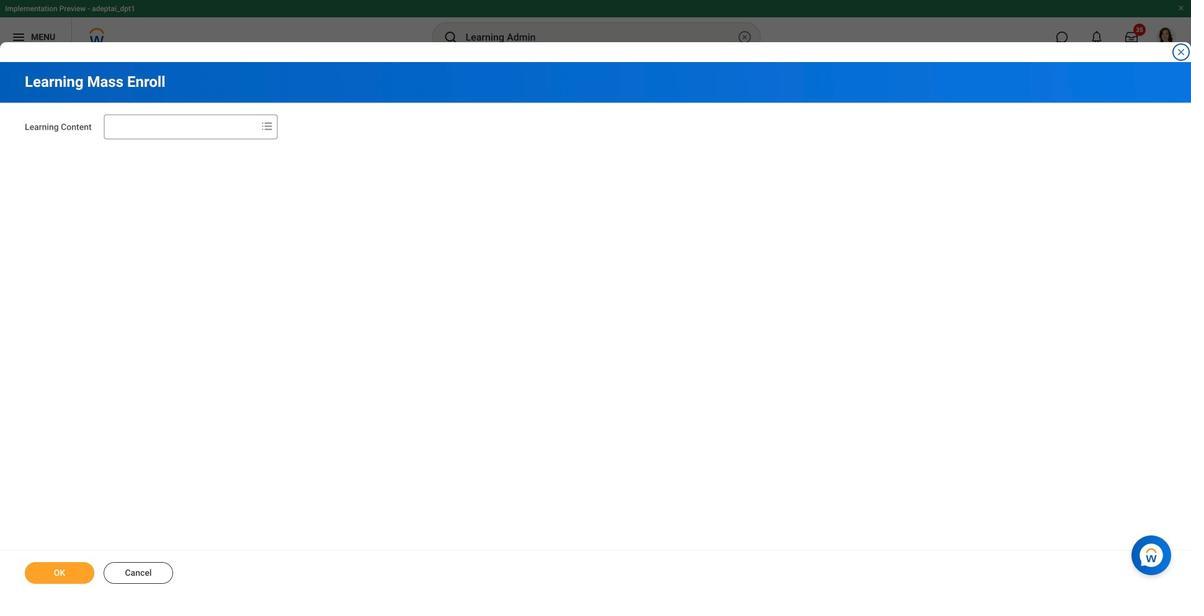 Task type: describe. For each thing, give the bounding box(es) containing it.
prompts image
[[260, 119, 275, 134]]

notifications large image
[[1091, 31, 1104, 43]]

workday assistant region
[[1132, 531, 1177, 575]]



Task type: locate. For each thing, give the bounding box(es) containing it.
Search field
[[105, 116, 257, 138]]

profile logan mcneil element
[[1150, 24, 1184, 51]]

close learning mass enroll image
[[1177, 47, 1187, 57]]

search image
[[444, 30, 458, 45]]

close environment banner image
[[1178, 4, 1186, 12]]

dialog
[[0, 0, 1192, 595]]

main content
[[0, 62, 1192, 595]]

x circle image
[[738, 30, 753, 45]]

inbox large image
[[1126, 31, 1138, 43]]

banner
[[0, 0, 1192, 57]]



Task type: vqa. For each thing, say whether or not it's contained in the screenshot.
search: all items Text Box
no



